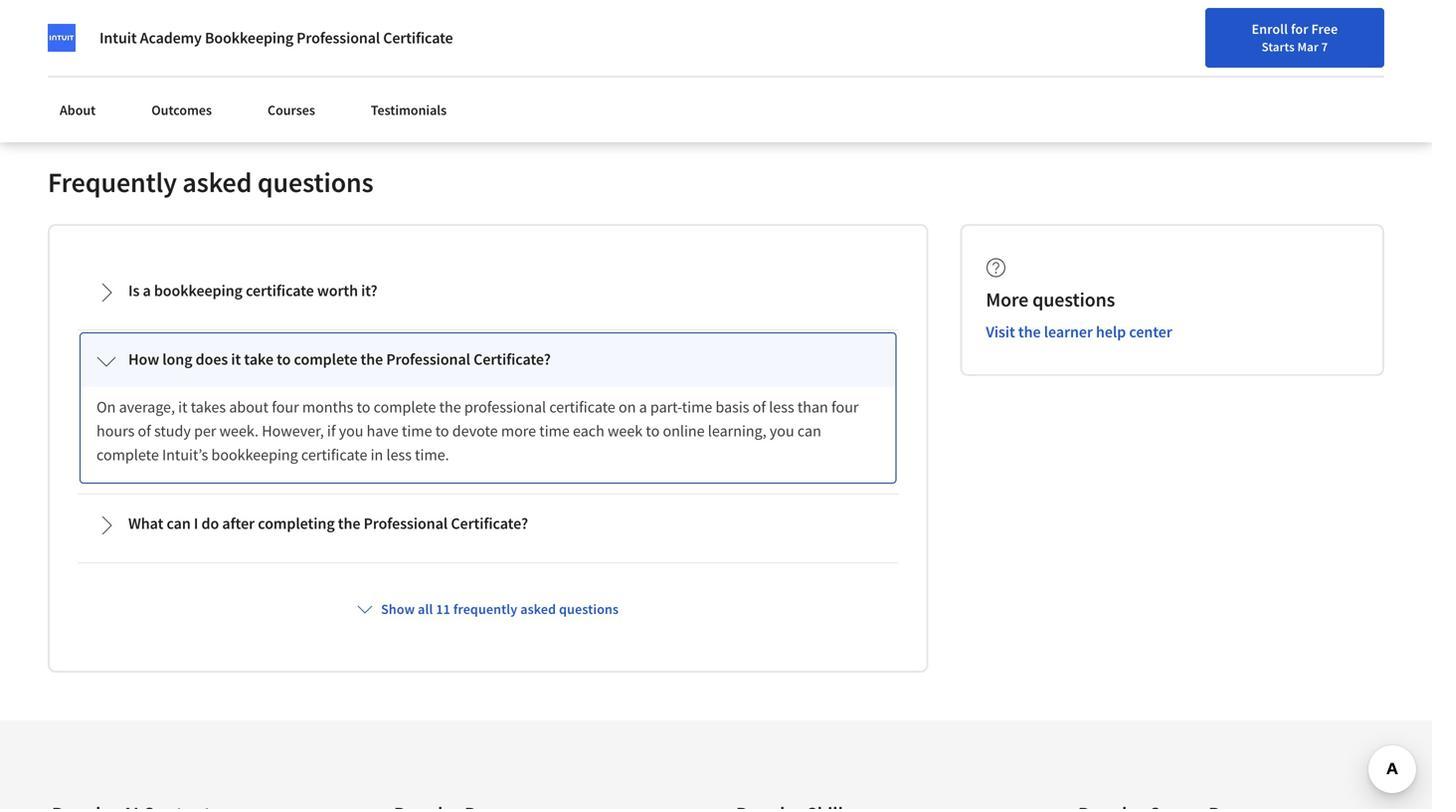 Task type: vqa. For each thing, say whether or not it's contained in the screenshot.
rightmost Front-
no



Task type: describe. For each thing, give the bounding box(es) containing it.
1 vertical spatial professional
[[386, 349, 471, 369]]

frequently asked questions
[[48, 165, 374, 200]]

join
[[1345, 65, 1371, 83]]

more
[[501, 421, 536, 441]]

on
[[619, 397, 636, 417]]

about
[[60, 101, 96, 119]]

log
[[1292, 63, 1313, 81]]

find your new career link
[[1138, 60, 1282, 85]]

each
[[573, 421, 605, 441]]

bookkeeping
[[205, 28, 294, 48]]

7
[[1322, 39, 1329, 55]]

outcomes
[[151, 101, 212, 119]]

free for enroll for free starts mar 7
[[1312, 20, 1339, 38]]

0 horizontal spatial asked
[[182, 165, 252, 200]]

2 four from the left
[[832, 397, 859, 417]]

log in link
[[1282, 60, 1337, 84]]

1 four from the left
[[272, 397, 299, 417]]

0 vertical spatial professional
[[297, 28, 380, 48]]

free for join for free
[[1395, 65, 1422, 83]]

learning,
[[708, 421, 767, 441]]

show all 11 frequently asked questions button
[[349, 591, 627, 627]]

frequently
[[454, 600, 518, 618]]

can inside dropdown button
[[167, 514, 191, 534]]

take
[[244, 349, 274, 369]]

1 vertical spatial certificate?
[[451, 514, 528, 534]]

to inside dropdown button
[[277, 349, 291, 369]]

2 vertical spatial professional
[[364, 514, 448, 534]]

show all 11 frequently asked questions
[[381, 600, 619, 618]]

coursera image
[[24, 56, 150, 88]]

have
[[367, 421, 399, 441]]

0 horizontal spatial time
[[402, 421, 432, 441]]

certificate
[[383, 28, 453, 48]]

log in
[[1292, 63, 1327, 81]]

takes
[[191, 397, 226, 417]]

mar
[[1298, 39, 1319, 55]]

intuit academy bookkeeping professional certificate
[[100, 28, 453, 48]]

intuit's
[[162, 445, 208, 465]]

0 vertical spatial questions
[[258, 165, 374, 200]]

on
[[97, 397, 116, 417]]

1 vertical spatial of
[[138, 421, 151, 441]]

academy
[[140, 28, 202, 48]]

more
[[986, 287, 1029, 312]]

what
[[128, 514, 164, 534]]

about
[[229, 397, 269, 417]]

0 vertical spatial certificate?
[[474, 349, 551, 369]]

about link
[[48, 90, 108, 130]]

bookkeeping inside on average, it takes about four months to complete the professional certificate on a part-time basis of less than four hours of study per week. however, if you have time to devote more time each week to online learning, you can complete intuit's bookkeeping certificate in less time.
[[211, 445, 298, 465]]

0 vertical spatial less
[[769, 397, 795, 417]]

is a bookkeeping certificate worth it?
[[128, 281, 378, 301]]

a inside the is a bookkeeping certificate worth it? dropdown button
[[143, 281, 151, 301]]

1 horizontal spatial time
[[540, 421, 570, 441]]

it inside dropdown button
[[231, 349, 241, 369]]

what can i do after completing the professional certificate?
[[128, 514, 528, 534]]

how long does it take to complete the professional certificate? button
[[81, 334, 896, 387]]

new
[[1205, 63, 1231, 81]]

starts
[[1262, 39, 1295, 55]]

professional
[[465, 397, 546, 417]]

1 vertical spatial less
[[387, 445, 412, 465]]

in
[[1316, 63, 1327, 81]]

questions inside dropdown button
[[559, 600, 619, 618]]

week.
[[220, 421, 259, 441]]

show
[[381, 600, 415, 618]]

11
[[436, 600, 451, 618]]

how long does it take to complete the professional certificate?
[[128, 349, 551, 369]]

frequently
[[48, 165, 177, 200]]

week
[[608, 421, 643, 441]]

it?
[[361, 281, 378, 301]]

help
[[1097, 322, 1127, 342]]

visit the learner help center link
[[986, 322, 1173, 342]]

worth
[[317, 281, 358, 301]]

courses link
[[256, 90, 327, 130]]

outcomes link
[[140, 90, 224, 130]]

hours
[[97, 421, 135, 441]]

than
[[798, 397, 829, 417]]

long
[[162, 349, 193, 369]]

how
[[128, 349, 159, 369]]

for
[[32, 10, 54, 30]]



Task type: locate. For each thing, give the bounding box(es) containing it.
2 vertical spatial complete
[[97, 445, 159, 465]]

can left i on the left bottom of the page
[[167, 514, 191, 534]]

four
[[272, 397, 299, 417], [832, 397, 859, 417]]

professional left certificate
[[297, 28, 380, 48]]

professional
[[297, 28, 380, 48], [386, 349, 471, 369], [364, 514, 448, 534]]

1 vertical spatial questions
[[1033, 287, 1116, 312]]

more questions visit the learner help center
[[986, 287, 1173, 342]]

0 horizontal spatial of
[[138, 421, 151, 441]]

to right take
[[277, 349, 291, 369]]

a
[[143, 281, 151, 301], [639, 397, 648, 417]]

0 vertical spatial free
[[1312, 20, 1339, 38]]

for individuals
[[32, 10, 133, 30]]

visit
[[986, 322, 1016, 342]]

enroll
[[1252, 20, 1289, 38]]

the right completing
[[338, 514, 361, 534]]

find
[[1148, 63, 1173, 81]]

certificate?
[[474, 349, 551, 369], [451, 514, 528, 534]]

time up time.
[[402, 421, 432, 441]]

the right visit
[[1019, 322, 1041, 342]]

0 horizontal spatial free
[[1312, 20, 1339, 38]]

on average, it takes about four months to complete the professional certificate on a part-time basis of less than four hours of study per week. however, if you have time to devote more time each week to online learning, you can complete intuit's bookkeeping certificate in less time.
[[97, 397, 862, 465]]

for for enroll
[[1292, 20, 1309, 38]]

completing
[[258, 514, 335, 534]]

testimonials link
[[359, 90, 459, 130]]

bookkeeping right "is"
[[154, 281, 243, 301]]

1 horizontal spatial of
[[753, 397, 766, 417]]

in
[[371, 445, 383, 465]]

0 vertical spatial of
[[753, 397, 766, 417]]

of
[[753, 397, 766, 417], [138, 421, 151, 441]]

does
[[196, 349, 228, 369]]

for for join
[[1374, 65, 1392, 83]]

0 horizontal spatial can
[[167, 514, 191, 534]]

it inside on average, it takes about four months to complete the professional certificate on a part-time basis of less than four hours of study per week. however, if you have time to devote more time each week to online learning, you can complete intuit's bookkeeping certificate in less time.
[[178, 397, 188, 417]]

complete inside dropdown button
[[294, 349, 358, 369]]

bookkeeping down 'week.'
[[211, 445, 298, 465]]

for
[[1292, 20, 1309, 38], [1374, 65, 1392, 83]]

online
[[663, 421, 705, 441]]

certificate up the each
[[550, 397, 616, 417]]

a right on
[[639, 397, 648, 417]]

per
[[194, 421, 216, 441]]

certificate down if
[[301, 445, 368, 465]]

1 vertical spatial free
[[1395, 65, 1422, 83]]

footer
[[0, 721, 1433, 809]]

to up time.
[[436, 421, 449, 441]]

it left take
[[231, 349, 241, 369]]

certificate inside dropdown button
[[246, 281, 314, 301]]

0 vertical spatial can
[[798, 421, 822, 441]]

complete up have
[[374, 397, 436, 417]]

questions inside 'more questions visit the learner help center'
[[1033, 287, 1116, 312]]

1 horizontal spatial four
[[832, 397, 859, 417]]

the inside on average, it takes about four months to complete the professional certificate on a part-time basis of less than four hours of study per week. however, if you have time to devote more time each week to online learning, you can complete intuit's bookkeeping certificate in less time.
[[439, 397, 461, 417]]

average,
[[119, 397, 175, 417]]

courses
[[268, 101, 315, 119]]

is
[[128, 281, 140, 301]]

0 vertical spatial certificate
[[246, 281, 314, 301]]

1 vertical spatial a
[[639, 397, 648, 417]]

free up 7
[[1312, 20, 1339, 38]]

you right if
[[339, 421, 364, 441]]

certificate? up 'professional'
[[474, 349, 551, 369]]

0 vertical spatial for
[[1292, 20, 1309, 38]]

intuit
[[100, 28, 137, 48]]

0 horizontal spatial for
[[1292, 20, 1309, 38]]

certificate? up 'show all 11 frequently asked questions' dropdown button
[[451, 514, 528, 534]]

you
[[339, 421, 364, 441], [770, 421, 795, 441]]

1 you from the left
[[339, 421, 364, 441]]

collapsed list
[[74, 258, 903, 809]]

0 horizontal spatial you
[[339, 421, 364, 441]]

professional down time.
[[364, 514, 448, 534]]

1 horizontal spatial less
[[769, 397, 795, 417]]

enroll for free starts mar 7
[[1252, 20, 1339, 55]]

0 horizontal spatial a
[[143, 281, 151, 301]]

free right join
[[1395, 65, 1422, 83]]

2 horizontal spatial complete
[[374, 397, 436, 417]]

less
[[769, 397, 795, 417], [387, 445, 412, 465]]

asked down outcomes link
[[182, 165, 252, 200]]

1 horizontal spatial can
[[798, 421, 822, 441]]

a right "is"
[[143, 281, 151, 301]]

the inside 'more questions visit the learner help center'
[[1019, 322, 1041, 342]]

0 vertical spatial asked
[[182, 165, 252, 200]]

2 you from the left
[[770, 421, 795, 441]]

complete up months
[[294, 349, 358, 369]]

what can i do after completing the professional certificate? button
[[81, 498, 896, 551]]

1 horizontal spatial it
[[231, 349, 241, 369]]

to down part-
[[646, 421, 660, 441]]

of right basis
[[753, 397, 766, 417]]

1 vertical spatial for
[[1374, 65, 1392, 83]]

1 vertical spatial can
[[167, 514, 191, 534]]

complete
[[294, 349, 358, 369], [374, 397, 436, 417], [97, 445, 159, 465]]

1 vertical spatial complete
[[374, 397, 436, 417]]

a inside on average, it takes about four months to complete the professional certificate on a part-time basis of less than four hours of study per week. however, if you have time to devote more time each week to online learning, you can complete intuit's bookkeeping certificate in less time.
[[639, 397, 648, 417]]

free
[[1312, 20, 1339, 38], [1395, 65, 1422, 83]]

do
[[202, 514, 219, 534]]

career
[[1234, 63, 1272, 81]]

four right than
[[832, 397, 859, 417]]

2 vertical spatial certificate
[[301, 445, 368, 465]]

for up mar
[[1292, 20, 1309, 38]]

months
[[302, 397, 354, 417]]

of down average,
[[138, 421, 151, 441]]

1 vertical spatial it
[[178, 397, 188, 417]]

you right learning,
[[770, 421, 795, 441]]

professional up have
[[386, 349, 471, 369]]

less left than
[[769, 397, 795, 417]]

can inside on average, it takes about four months to complete the professional certificate on a part-time basis of less than four hours of study per week. however, if you have time to devote more time each week to online learning, you can complete intuit's bookkeeping certificate in less time.
[[798, 421, 822, 441]]

1 horizontal spatial a
[[639, 397, 648, 417]]

the up devote at the bottom
[[439, 397, 461, 417]]

0 horizontal spatial questions
[[258, 165, 374, 200]]

after
[[222, 514, 255, 534]]

1 horizontal spatial complete
[[294, 349, 358, 369]]

1 horizontal spatial you
[[770, 421, 795, 441]]

devote
[[453, 421, 498, 441]]

1 vertical spatial certificate
[[550, 397, 616, 417]]

join for free
[[1345, 65, 1422, 83]]

0 vertical spatial complete
[[294, 349, 358, 369]]

asked inside 'show all 11 frequently asked questions' dropdown button
[[521, 600, 556, 618]]

the down it?
[[361, 349, 383, 369]]

0 horizontal spatial less
[[387, 445, 412, 465]]

the
[[1019, 322, 1041, 342], [361, 349, 383, 369], [439, 397, 461, 417], [338, 514, 361, 534]]

for right join
[[1374, 65, 1392, 83]]

your
[[1176, 63, 1202, 81]]

can
[[798, 421, 822, 441], [167, 514, 191, 534]]

0 horizontal spatial complete
[[97, 445, 159, 465]]

None search field
[[284, 52, 612, 92]]

0 vertical spatial it
[[231, 349, 241, 369]]

testimonials
[[371, 101, 447, 119]]

0 vertical spatial bookkeeping
[[154, 281, 243, 301]]

can down than
[[798, 421, 822, 441]]

for inside 'enroll for free starts mar 7'
[[1292, 20, 1309, 38]]

0 vertical spatial a
[[143, 281, 151, 301]]

1 horizontal spatial free
[[1395, 65, 1422, 83]]

2 horizontal spatial questions
[[1033, 287, 1116, 312]]

i
[[194, 514, 198, 534]]

bookkeeping inside dropdown button
[[154, 281, 243, 301]]

time up online
[[682, 397, 713, 417]]

asked right frequently
[[521, 600, 556, 618]]

bookkeeping
[[154, 281, 243, 301], [211, 445, 298, 465]]

find your new career
[[1148, 63, 1272, 81]]

2 vertical spatial questions
[[559, 600, 619, 618]]

less right in
[[387, 445, 412, 465]]

it left takes
[[178, 397, 188, 417]]

asked
[[182, 165, 252, 200], [521, 600, 556, 618]]

individuals
[[57, 10, 133, 30]]

center
[[1130, 322, 1173, 342]]

learner
[[1045, 322, 1093, 342]]

all
[[418, 600, 433, 618]]

0 horizontal spatial four
[[272, 397, 299, 417]]

time left the each
[[540, 421, 570, 441]]

1 vertical spatial bookkeeping
[[211, 445, 298, 465]]

intuit image
[[48, 24, 76, 52]]

questions
[[258, 165, 374, 200], [1033, 287, 1116, 312], [559, 600, 619, 618]]

0 horizontal spatial it
[[178, 397, 188, 417]]

study
[[154, 421, 191, 441]]

1 horizontal spatial for
[[1374, 65, 1392, 83]]

to up have
[[357, 397, 371, 417]]

join for free link
[[1339, 55, 1427, 93]]

it
[[231, 349, 241, 369], [178, 397, 188, 417]]

1 horizontal spatial asked
[[521, 600, 556, 618]]

1 vertical spatial asked
[[521, 600, 556, 618]]

basis
[[716, 397, 750, 417]]

1 horizontal spatial questions
[[559, 600, 619, 618]]

2 horizontal spatial time
[[682, 397, 713, 417]]

complete down hours
[[97, 445, 159, 465]]

time.
[[415, 445, 449, 465]]

certificate left worth
[[246, 281, 314, 301]]

part-
[[651, 397, 682, 417]]

however,
[[262, 421, 324, 441]]

is a bookkeeping certificate worth it? button
[[81, 265, 896, 319]]

four up the however,
[[272, 397, 299, 417]]

if
[[327, 421, 336, 441]]

free inside 'enroll for free starts mar 7'
[[1312, 20, 1339, 38]]



